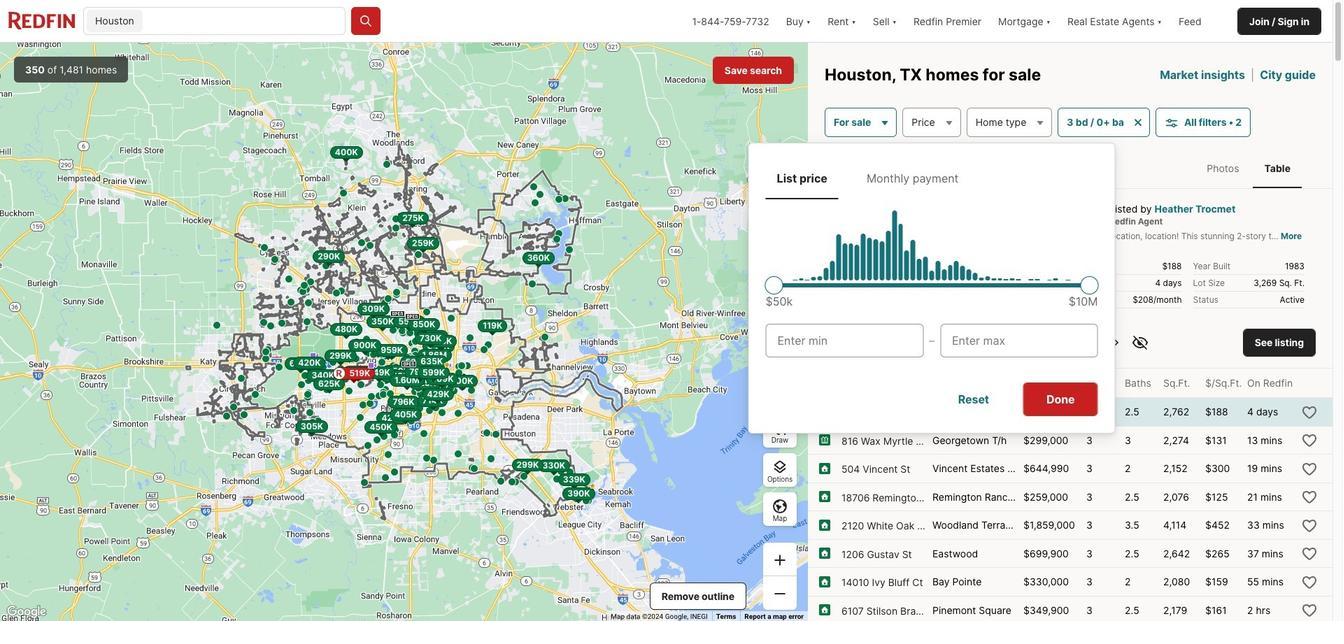 Task type: locate. For each thing, give the bounding box(es) containing it.
1 horizontal spatial tab
[[855, 160, 970, 196]]

maximum price slider
[[1080, 276, 1099, 294]]

toggle search results photos view tab
[[1196, 151, 1250, 186]]

0 horizontal spatial tab
[[766, 160, 839, 196]]

tab list
[[1182, 148, 1316, 188], [766, 160, 1098, 199]]

menu
[[748, 143, 1115, 434]]

1 horizontal spatial tab list
[[1182, 148, 1316, 188]]

toggle search results table view tab
[[1253, 151, 1302, 186]]

tab
[[766, 160, 839, 196], [855, 160, 970, 196]]

2 tab from the left
[[855, 160, 970, 196]]

None search field
[[145, 8, 345, 36]]



Task type: describe. For each thing, give the bounding box(es) containing it.
google image
[[3, 603, 50, 621]]

map region
[[0, 43, 808, 621]]

minimum price slider
[[765, 276, 783, 294]]

1 tab from the left
[[766, 160, 839, 196]]

Enter max text field
[[952, 332, 1086, 349]]

Enter min text field
[[778, 332, 912, 349]]

submit search image
[[359, 14, 373, 28]]

0 horizontal spatial tab list
[[766, 160, 1098, 199]]



Task type: vqa. For each thing, say whether or not it's contained in the screenshot.
the rightmost tab list
yes



